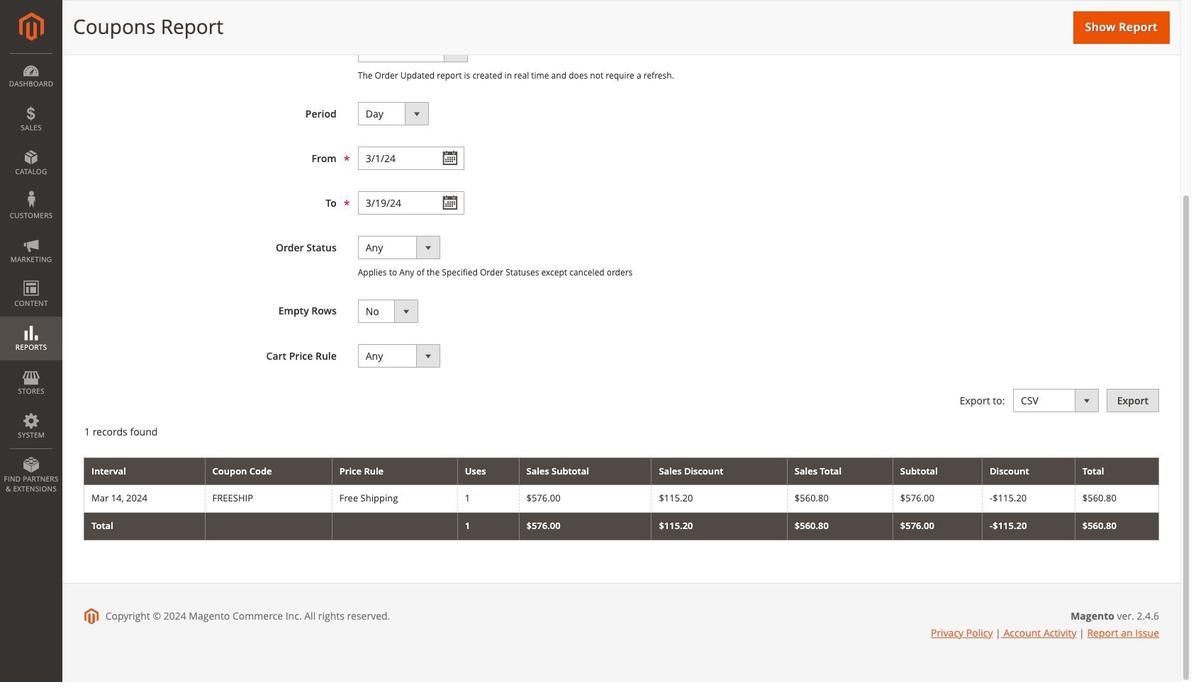 Task type: vqa. For each thing, say whether or not it's contained in the screenshot.
tab list at the bottom of the page
no



Task type: describe. For each thing, give the bounding box(es) containing it.
magento admin panel image
[[19, 12, 44, 41]]



Task type: locate. For each thing, give the bounding box(es) containing it.
None text field
[[358, 147, 464, 170], [358, 192, 464, 215], [358, 147, 464, 170], [358, 192, 464, 215]]

menu bar
[[0, 53, 62, 501]]



